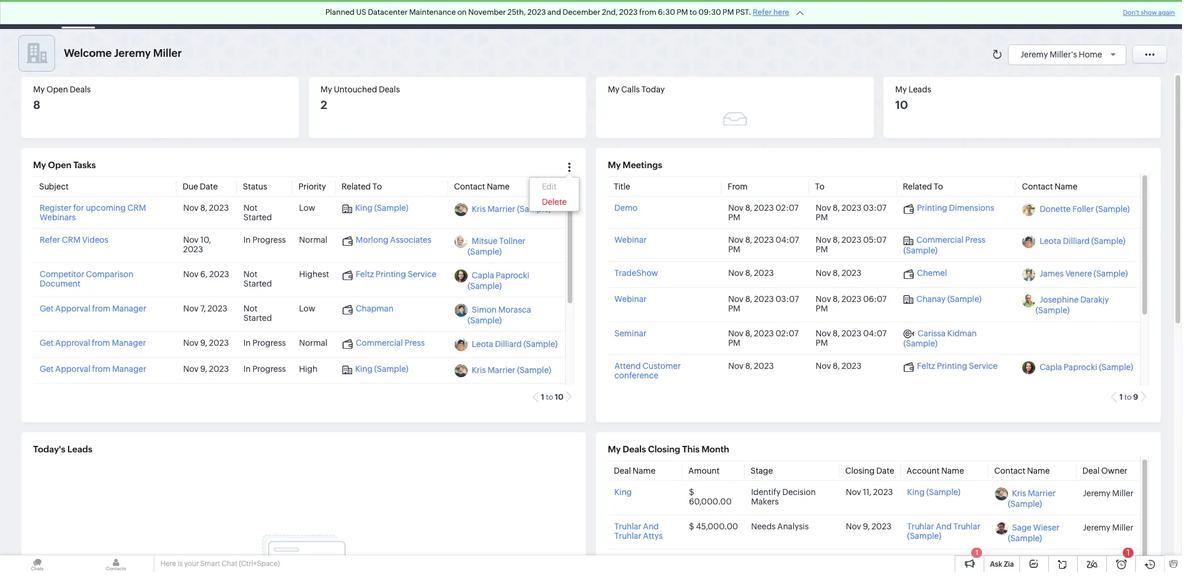 Task type: locate. For each thing, give the bounding box(es) containing it.
date up nov 11, 2023 at the right
[[877, 466, 895, 476]]

to for in progress
[[546, 393, 553, 402]]

normal for morlong
[[299, 235, 328, 245]]

dilliard down foller
[[1063, 236, 1090, 246]]

josephine darakjy (sample) link
[[1036, 295, 1110, 315]]

mitsue tollner (sample) link
[[468, 236, 526, 257]]

name for contact name link above donette
[[1055, 182, 1078, 191]]

name down my deals closing this month
[[633, 466, 656, 476]]

jeremy right welcome
[[114, 47, 151, 59]]

1 horizontal spatial capla
[[1040, 362, 1062, 372]]

1 vertical spatial normal
[[299, 338, 328, 348]]

smart
[[200, 560, 220, 568]]

1 low from the top
[[299, 203, 315, 213]]

apporval down document
[[55, 304, 90, 313]]

service for "feltz printing service" link to the left
[[408, 270, 437, 279]]

calls left 'today' at the right of the page
[[621, 85, 640, 94]]

related to link up "printing dimensions" link
[[903, 182, 944, 191]]

started right nov 6, 2023
[[244, 279, 272, 289]]

open for tasks
[[48, 160, 72, 170]]

2 webinar from the top
[[615, 294, 647, 304]]

0 horizontal spatial paprocki
[[496, 271, 530, 280]]

1 horizontal spatial meetings
[[623, 160, 663, 170]]

not for nov 6, 2023
[[244, 270, 258, 279]]

started for nov 8, 2023
[[244, 213, 272, 222]]

in progress for king (sample)
[[244, 364, 286, 374]]

manager down get approval from manager "link"
[[112, 364, 146, 374]]

1 vertical spatial manager
[[112, 338, 146, 348]]

1 get apporval from manager link from the top
[[40, 304, 146, 313]]

deals down welcome
[[70, 85, 91, 94]]

decision
[[783, 488, 816, 497]]

in for morlong
[[244, 235, 251, 245]]

competitor
[[40, 270, 84, 279]]

king (sample) for low
[[355, 203, 409, 213]]

0 horizontal spatial deals
[[70, 85, 91, 94]]

$ 45,000.00 left closed
[[689, 556, 738, 566]]

2 vertical spatial manager
[[112, 364, 146, 374]]

1 started from the top
[[244, 213, 272, 222]]

mitsue
[[472, 236, 498, 246]]

sage
[[1012, 523, 1032, 533]]

kris up sage
[[1012, 489, 1027, 498]]

contact up sage
[[995, 466, 1026, 476]]

leads
[[909, 85, 932, 94], [67, 444, 92, 454]]

open for deals
[[46, 85, 68, 94]]

search element
[[1003, 0, 1027, 29]]

name for deal name link
[[633, 466, 656, 476]]

my for my open deals 8
[[33, 85, 45, 94]]

1 horizontal spatial leads
[[909, 85, 932, 94]]

feltz printing service down morlong associates
[[356, 270, 437, 279]]

2 vertical spatial get
[[40, 364, 54, 374]]

related up "printing dimensions" link
[[903, 182, 932, 191]]

started down status
[[244, 213, 272, 222]]

0 vertical spatial nov 8, 2023 04:07 pm
[[728, 235, 799, 254]]

and
[[643, 522, 659, 531], [936, 522, 952, 531]]

2 normal from the top
[[299, 338, 328, 348]]

0 vertical spatial $ 45,000.00
[[689, 522, 738, 531]]

1 02:07 from the top
[[776, 203, 799, 213]]

2 vertical spatial in progress
[[244, 364, 286, 374]]

3 to from the left
[[934, 182, 944, 191]]

paprocki inside capla paprocki (sample)
[[496, 271, 530, 280]]

0 vertical spatial progress
[[253, 235, 286, 245]]

webinar link down demo link
[[615, 235, 647, 245]]

register for upcoming crm webinars link
[[40, 203, 146, 222]]

king (sample) link for nov 11, 2023
[[908, 488, 961, 497]]

nov 7, 2023
[[183, 304, 228, 313]]

don't
[[1123, 9, 1140, 16]]

products link
[[527, 0, 580, 29]]

name for related to contact name link
[[487, 182, 510, 191]]

(ctrl+space)
[[239, 560, 280, 568]]

leota dilliard (sample) down foller
[[1040, 236, 1126, 246]]

03:07
[[863, 203, 887, 213], [776, 294, 799, 304]]

get apporval from manager link for nov 7, 2023
[[40, 304, 146, 313]]

1 get from the top
[[40, 304, 54, 313]]

1 horizontal spatial to
[[815, 182, 825, 191]]

1 horizontal spatial service
[[969, 361, 998, 371]]

kris up mitsue
[[472, 205, 486, 214]]

0 vertical spatial low
[[299, 203, 315, 213]]

get apporval from manager down the get approval from manager on the bottom left of page
[[40, 364, 146, 374]]

my open tasks
[[33, 160, 96, 170]]

2 45,000.00 from the top
[[696, 556, 738, 566]]

1 $ 45,000.00 from the top
[[689, 522, 738, 531]]

my for my deals closing this month
[[608, 444, 621, 454]]

3 progress from the top
[[253, 364, 286, 374]]

mitsue tollner (sample)
[[468, 236, 526, 257]]

2 and from the left
[[936, 522, 952, 531]]

seminar link
[[615, 328, 647, 338]]

meetings left calls link
[[341, 10, 376, 19]]

2 horizontal spatial to
[[1125, 393, 1132, 402]]

crm
[[28, 8, 52, 21], [127, 203, 146, 213], [62, 235, 81, 245]]

create menu image
[[981, 7, 996, 22]]

0 vertical spatial service
[[408, 270, 437, 279]]

1 horizontal spatial closing
[[846, 466, 875, 476]]

1 to from the left
[[373, 182, 382, 191]]

0 vertical spatial leota dilliard (sample)
[[1040, 236, 1126, 246]]

2 low from the top
[[299, 304, 315, 313]]

get apporval from manager for nov 9, 2023
[[40, 364, 146, 374]]

planned us datacenter maintenance on november 25th, 2023 and december 2nd, 2023 from 6:30 pm to 09:30 pm pst. refer here
[[326, 8, 790, 17]]

capla paprocki (sample) link
[[468, 271, 530, 291], [1040, 362, 1134, 372]]

from link
[[728, 182, 748, 191]]

commercial press (sample) up chemel
[[904, 235, 986, 255]]

contacts image
[[79, 555, 153, 572]]

search image
[[1010, 9, 1020, 20]]

name for the account name link
[[942, 466, 965, 476]]

commercial press down chapman
[[356, 338, 425, 348]]

deals up deal name link
[[623, 444, 646, 454]]

kris marrier (sample) for low
[[472, 205, 551, 214]]

1 vertical spatial $ 45,000.00
[[689, 556, 738, 566]]

again
[[1159, 9, 1175, 16]]

2 get apporval from manager from the top
[[40, 364, 146, 374]]

2 $ from the top
[[689, 522, 695, 531]]

1 and from the left
[[643, 522, 659, 531]]

in progress for commercial press
[[244, 338, 286, 348]]

1 vertical spatial not
[[244, 270, 258, 279]]

not right the nov 7, 2023
[[244, 304, 258, 313]]

apporval down approval
[[55, 364, 90, 374]]

3 not started from the top
[[244, 304, 272, 323]]

$ inside "$ 60,000.00"
[[689, 488, 695, 497]]

2 not started from the top
[[244, 270, 272, 289]]

to link
[[815, 182, 825, 191]]

10 for my leads 10
[[896, 99, 908, 112]]

6,
[[200, 270, 208, 279]]

0 horizontal spatial leota dilliard (sample)
[[472, 340, 558, 349]]

deal for deal owner
[[1083, 466, 1100, 476]]

2 progress from the top
[[253, 338, 286, 348]]

related to
[[342, 182, 382, 191], [903, 182, 944, 191]]

leota dilliard (sample) link down simon morasca (sample) link
[[472, 340, 558, 349]]

0 vertical spatial kris marrier (sample)
[[472, 205, 551, 214]]

2 started from the top
[[244, 279, 272, 289]]

not started down status
[[244, 203, 272, 222]]

pm inside nov 8, 2023 05:07 pm
[[816, 245, 828, 254]]

from for high
[[92, 364, 111, 374]]

planned
[[326, 8, 355, 17]]

kris marrier (sample) link up sage
[[1008, 489, 1056, 509]]

king (sample) down account name
[[908, 488, 961, 497]]

services
[[705, 10, 737, 19]]

get apporval from manager down competitor comparison document
[[40, 304, 146, 313]]

0 vertical spatial marrier
[[488, 205, 516, 214]]

nov 8, 2023 02:07 pm for nov 8, 2023 03:07 pm
[[728, 203, 799, 222]]

service
[[408, 270, 437, 279], [969, 361, 998, 371]]

commercial press (sample)
[[904, 235, 986, 255], [908, 556, 977, 572]]

0 horizontal spatial deal
[[614, 466, 631, 476]]

0 horizontal spatial to
[[546, 393, 553, 402]]

your
[[184, 560, 199, 568]]

donette
[[1040, 205, 1071, 214]]

leota down donette
[[1040, 236, 1062, 246]]

0 horizontal spatial 10,
[[200, 235, 211, 245]]

king (sample) link up morlong
[[342, 203, 409, 214]]

calls
[[395, 10, 414, 19], [621, 85, 640, 94]]

1 vertical spatial get
[[40, 338, 54, 348]]

contact for related to
[[454, 182, 485, 191]]

0 vertical spatial nov 9, 2023
[[183, 338, 229, 348]]

date right due
[[200, 182, 218, 191]]

from down the get approval from manager on the bottom left of page
[[92, 364, 111, 374]]

0 horizontal spatial closing
[[648, 444, 681, 454]]

deals
[[70, 85, 91, 94], [379, 85, 400, 94], [623, 444, 646, 454]]

10
[[896, 99, 908, 112], [555, 393, 564, 402]]

refer down the webinars
[[40, 235, 60, 245]]

1 vertical spatial 02:07
[[776, 328, 799, 338]]

contact name up mitsue
[[454, 182, 510, 191]]

0 vertical spatial paprocki
[[496, 271, 530, 280]]

in progress
[[244, 235, 286, 245], [244, 338, 286, 348], [244, 364, 286, 374]]

service down associates
[[408, 270, 437, 279]]

2 jeremy miller from the top
[[1083, 523, 1134, 532]]

marrier inside the "kris marrier (sample)"
[[1028, 489, 1056, 498]]

webinar link for nov 8, 2023 04:07 pm
[[615, 235, 647, 245]]

on
[[458, 8, 467, 17]]

1 $ from the top
[[689, 488, 695, 497]]

service down kidman
[[969, 361, 998, 371]]

refer here link
[[753, 8, 790, 17]]

name for contact name link for account name
[[1028, 466, 1050, 476]]

in progress for morlong associates
[[244, 235, 286, 245]]

king (sample) up morlong associates link
[[355, 203, 409, 213]]

2023 inside nov 8, 2023 05:07 pm
[[842, 235, 862, 245]]

printing for "feltz printing service" link to the right
[[937, 361, 968, 371]]

printing for "feltz printing service" link to the left
[[376, 270, 406, 279]]

king (sample) down commercial press link
[[355, 364, 409, 374]]

2 webinar link from the top
[[615, 294, 647, 304]]

1 horizontal spatial related
[[903, 182, 932, 191]]

leads inside my leads 10
[[909, 85, 932, 94]]

contact up mitsue
[[454, 182, 485, 191]]

1 vertical spatial paprocki
[[1064, 362, 1098, 372]]

nov 9, 2023 for get apporval from manager
[[183, 364, 229, 374]]

kris marrier (sample) link for high
[[472, 366, 551, 375]]

low down priority
[[299, 203, 315, 213]]

45,000.00 for closed lost
[[696, 556, 738, 566]]

0 vertical spatial king (sample) link
[[342, 203, 409, 214]]

sage wieser (sample)
[[1008, 523, 1060, 543]]

feltz printing service link down morlong associates link
[[342, 270, 437, 280]]

1 webinar from the top
[[615, 235, 647, 245]]

0 vertical spatial 9,
[[200, 338, 207, 348]]

not started for nov 8, 2023
[[244, 203, 272, 222]]

$ 45,000.00
[[689, 522, 738, 531], [689, 556, 738, 566]]

to
[[373, 182, 382, 191], [815, 182, 825, 191], [934, 182, 944, 191]]

capla paprocki (sample) up 1 to 9
[[1040, 362, 1134, 372]]

0 horizontal spatial leads
[[67, 444, 92, 454]]

1 vertical spatial not started
[[244, 270, 272, 289]]

month
[[702, 444, 730, 454]]

kris marrier (sample) link for nov 11, 2023
[[1008, 489, 1056, 509]]

0 horizontal spatial leota
[[472, 340, 493, 349]]

45,000.00 down 60,000.00
[[696, 522, 738, 531]]

2 vertical spatial progress
[[253, 364, 286, 374]]

capla for bottommost capla paprocki (sample) link
[[1040, 362, 1062, 372]]

to
[[690, 8, 697, 17], [546, 393, 553, 402], [1125, 393, 1132, 402]]

my inside my open deals 8
[[33, 85, 45, 94]]

1 vertical spatial capla paprocki (sample)
[[1040, 362, 1134, 372]]

3 in progress from the top
[[244, 364, 286, 374]]

kris marrier (sample)
[[472, 205, 551, 214], [472, 366, 551, 375], [1008, 489, 1056, 509]]

1 vertical spatial 04:07
[[863, 328, 887, 338]]

josephine darakjy (sample)
[[1036, 295, 1110, 315]]

marrier for low
[[488, 205, 516, 214]]

0 vertical spatial nov 8, 2023 03:07 pm
[[816, 203, 887, 222]]

0 horizontal spatial nov 8, 2023 03:07 pm
[[728, 294, 799, 313]]

1 horizontal spatial 03:07
[[863, 203, 887, 213]]

04:07
[[776, 235, 799, 245], [863, 328, 887, 338]]

commercial press (sample) link up chemel
[[904, 235, 986, 255]]

1 vertical spatial nov 10, 2023
[[846, 556, 874, 572]]

normal up the "highest"
[[299, 235, 328, 245]]

1 vertical spatial closing
[[846, 466, 875, 476]]

in for king
[[244, 364, 251, 374]]

get down get approval from manager "link"
[[40, 364, 54, 374]]

02:07 for nov 8, 2023 04:07 pm
[[776, 328, 799, 338]]

1 in progress from the top
[[244, 235, 286, 245]]

apporval for nov 7, 2023
[[55, 304, 90, 313]]

contact name link for account name
[[995, 466, 1050, 476]]

3 in from the top
[[244, 364, 251, 374]]

webinar down tradeshow
[[615, 294, 647, 304]]

1 vertical spatial started
[[244, 279, 272, 289]]

contact up donette
[[1022, 182, 1053, 191]]

1 vertical spatial in progress
[[244, 338, 286, 348]]

0 vertical spatial apporval
[[55, 304, 90, 313]]

king (sample) link down account name
[[908, 488, 961, 497]]

is
[[178, 560, 183, 568]]

reports link
[[424, 0, 473, 29]]

0 horizontal spatial capla paprocki (sample) link
[[468, 271, 530, 291]]

conference
[[615, 371, 659, 380]]

deal up king link
[[614, 466, 631, 476]]

0 vertical spatial nov 10, 2023
[[183, 235, 211, 254]]

1 in from the top
[[244, 235, 251, 245]]

kris marrier (sample) for high
[[472, 366, 551, 375]]

started for nov 7, 2023
[[244, 313, 272, 323]]

kris marrier (sample) up sage
[[1008, 489, 1056, 509]]

feltz up chapman link
[[356, 270, 374, 279]]

get apporval from manager for nov 7, 2023
[[40, 304, 146, 313]]

0 vertical spatial 02:07
[[776, 203, 799, 213]]

not started right nov 6, 2023
[[244, 270, 272, 289]]

10 inside my leads 10
[[896, 99, 908, 112]]

amount link
[[689, 466, 720, 476]]

2 nov 8, 2023 02:07 pm from the top
[[728, 328, 799, 347]]

nov 8, 2023 06:07 pm
[[816, 294, 887, 313]]

1 vertical spatial refer
[[40, 235, 60, 245]]

commercial press (sample) link down truhlar and truhlar (sample)
[[908, 556, 977, 572]]

0 vertical spatial started
[[244, 213, 272, 222]]

3 $ from the top
[[689, 556, 695, 566]]

1 not from the top
[[244, 203, 258, 213]]

zia
[[1004, 560, 1014, 568]]

quotes link
[[580, 0, 628, 29]]

1 horizontal spatial date
[[877, 466, 895, 476]]

leota
[[1040, 236, 1062, 246], [472, 340, 493, 349]]

2 vertical spatial kris marrier (sample)
[[1008, 489, 1056, 509]]

and inside truhlar and truhlar (sample)
[[936, 522, 952, 531]]

get left approval
[[40, 338, 54, 348]]

1 vertical spatial kris marrier (sample)
[[472, 366, 551, 375]]

and for (sample)
[[936, 522, 952, 531]]

signals image
[[1035, 9, 1043, 20]]

0 horizontal spatial related to link
[[342, 182, 382, 191]]

commercial press (sample) down truhlar and truhlar (sample)
[[908, 556, 977, 572]]

analysis
[[778, 522, 809, 531]]

deals right untouched at the top left
[[379, 85, 400, 94]]

open up subject
[[48, 160, 72, 170]]

not right nov 6, 2023
[[244, 270, 258, 279]]

account name
[[907, 466, 965, 476]]

marrier
[[488, 205, 516, 214], [488, 366, 516, 375], [1028, 489, 1056, 498]]

2 apporval from the top
[[55, 364, 90, 374]]

commercial down chapman
[[356, 338, 403, 348]]

3 not from the top
[[244, 304, 258, 313]]

0 vertical spatial capla
[[472, 271, 494, 280]]

my inside my untouched deals 2
[[321, 85, 332, 94]]

and down the account name link
[[936, 522, 952, 531]]

closing up 11,
[[846, 466, 875, 476]]

0 vertical spatial jeremy miller
[[1083, 488, 1134, 498]]

3 started from the top
[[244, 313, 272, 323]]

0 vertical spatial 03:07
[[863, 203, 887, 213]]

king down account
[[908, 488, 925, 497]]

0 horizontal spatial feltz printing service
[[356, 270, 437, 279]]

videos
[[82, 235, 108, 245]]

1 nov 8, 2023 02:07 pm from the top
[[728, 203, 799, 222]]

1 deal from the left
[[614, 466, 631, 476]]

analytics link
[[473, 0, 527, 29]]

progress for morlong
[[253, 235, 286, 245]]

get down document
[[40, 304, 54, 313]]

get apporval from manager link for nov 9, 2023
[[40, 364, 146, 374]]

9, for get approval from manager
[[200, 338, 207, 348]]

2 vertical spatial nov 9, 2023
[[846, 522, 892, 531]]

my inside my leads 10
[[896, 85, 907, 94]]

enterprise-trial upgrade
[[903, 5, 957, 23]]

2023 inside nov 8, 2023 06:07 pm
[[842, 294, 862, 304]]

webinar for nov 8, 2023 04:07 pm
[[615, 235, 647, 245]]

and down deal name link
[[643, 522, 659, 531]]

2 get apporval from manager link from the top
[[40, 364, 146, 374]]

1 45,000.00 from the top
[[696, 522, 738, 531]]

progress for king
[[253, 364, 286, 374]]

45,000.00
[[696, 522, 738, 531], [696, 556, 738, 566]]

1 horizontal spatial deal
[[1083, 466, 1100, 476]]

1 related to from the left
[[342, 182, 382, 191]]

get apporval from manager link down the get approval from manager on the bottom left of page
[[40, 364, 146, 374]]

printing down carissa kidman (sample)
[[937, 361, 968, 371]]

1 vertical spatial open
[[48, 160, 72, 170]]

1 jeremy miller from the top
[[1083, 488, 1134, 498]]

1 vertical spatial dilliard
[[495, 340, 522, 349]]

kris marrier (sample) link up 1 to 10
[[472, 366, 551, 375]]

contact name link up sage
[[995, 466, 1050, 476]]

2 get from the top
[[40, 338, 54, 348]]

1 horizontal spatial feltz printing service
[[917, 361, 998, 371]]

2 vertical spatial $
[[689, 556, 695, 566]]

capla for capla paprocki (sample) link to the left
[[472, 271, 494, 280]]

0 vertical spatial webinar link
[[615, 235, 647, 245]]

1 webinar link from the top
[[615, 235, 647, 245]]

2 not from the top
[[244, 270, 258, 279]]

kris marrier (sample) up tollner
[[472, 205, 551, 214]]

2 in progress from the top
[[244, 338, 286, 348]]

printing down morlong associates link
[[376, 270, 406, 279]]

deal left owner
[[1083, 466, 1100, 476]]

1 horizontal spatial leota dilliard (sample)
[[1040, 236, 1126, 246]]

my untouched deals 2
[[321, 85, 400, 112]]

manager
[[112, 304, 146, 313], [112, 338, 146, 348], [112, 364, 146, 374]]

chapman link
[[342, 304, 394, 315]]

get for high
[[40, 364, 54, 374]]

leads for my leads 10
[[909, 85, 932, 94]]

open inside my open deals 8
[[46, 85, 68, 94]]

2 to from the left
[[815, 182, 825, 191]]

leads for today's leads
[[67, 444, 92, 454]]

1 get apporval from manager from the top
[[40, 304, 146, 313]]

attys
[[643, 531, 663, 541]]

manager for high
[[112, 364, 146, 374]]

2 in from the top
[[244, 338, 251, 348]]

2 related from the left
[[903, 182, 932, 191]]

2 $ 45,000.00 from the top
[[689, 556, 738, 566]]

0 horizontal spatial refer
[[40, 235, 60, 245]]

1 vertical spatial get apporval from manager link
[[40, 364, 146, 374]]

pst.
[[736, 8, 752, 17]]

1 horizontal spatial capla paprocki (sample) link
[[1040, 362, 1134, 372]]

1 vertical spatial leota dilliard (sample)
[[472, 340, 558, 349]]

0 vertical spatial king (sample)
[[355, 203, 409, 213]]

0 vertical spatial normal
[[299, 235, 328, 245]]

$ for king
[[689, 488, 695, 497]]

1 horizontal spatial paprocki
[[1064, 362, 1098, 372]]

register
[[40, 203, 72, 213]]

1 vertical spatial 03:07
[[776, 294, 799, 304]]

kris inside the "kris marrier (sample)"
[[1012, 489, 1027, 498]]

my calls today
[[608, 85, 665, 94]]

manager down comparison
[[112, 304, 146, 313]]

1 progress from the top
[[253, 235, 286, 245]]

not started right the nov 7, 2023
[[244, 304, 272, 323]]

deals inside my untouched deals 2
[[379, 85, 400, 94]]

approval
[[55, 338, 90, 348]]

kris marrier (sample) up 1 to 10
[[472, 366, 551, 375]]

1 vertical spatial meetings
[[623, 160, 663, 170]]

refer crm videos link
[[40, 235, 108, 245]]

1 vertical spatial in
[[244, 338, 251, 348]]

open down welcome
[[46, 85, 68, 94]]

deals inside my open deals 8
[[70, 85, 91, 94]]

simon morasca (sample)
[[468, 305, 531, 325]]

webinar down demo link
[[615, 235, 647, 245]]

jeremy miller for kris marrier (sample)
[[1083, 488, 1134, 498]]

3 get from the top
[[40, 364, 54, 374]]

1 related from the left
[[342, 182, 371, 191]]

king (sample) link down commercial press link
[[342, 364, 409, 375]]

capla paprocki (sample)
[[468, 271, 530, 291], [1040, 362, 1134, 372]]

from for normal
[[92, 338, 110, 348]]

1 normal from the top
[[299, 235, 328, 245]]

paprocki
[[496, 271, 530, 280], [1064, 362, 1098, 372]]

0 horizontal spatial commercial press
[[356, 338, 425, 348]]

1 vertical spatial crm
[[127, 203, 146, 213]]

deal name
[[614, 466, 656, 476]]

0 vertical spatial meetings
[[341, 10, 376, 19]]

from down competitor comparison document link
[[92, 304, 111, 313]]

create menu element
[[974, 0, 1003, 29]]

0 vertical spatial crm
[[28, 8, 52, 21]]

capla inside capla paprocki (sample)
[[472, 271, 494, 280]]

paprocki for bottommost capla paprocki (sample) link
[[1064, 362, 1098, 372]]

trial
[[942, 5, 957, 14]]

service for "feltz printing service" link to the right
[[969, 361, 998, 371]]

1 horizontal spatial crm
[[62, 235, 81, 245]]

1 vertical spatial leota
[[472, 340, 493, 349]]

1 horizontal spatial leota
[[1040, 236, 1062, 246]]

contact name link up mitsue
[[454, 182, 510, 191]]

not for nov 8, 2023
[[244, 203, 258, 213]]

jeremy miller's home
[[1021, 49, 1103, 59]]

2 deal from the left
[[1083, 466, 1100, 476]]

capla paprocki (sample) link up simon
[[468, 271, 530, 291]]

leota dilliard (sample) link down foller
[[1040, 236, 1126, 246]]

related to link right priority link
[[342, 182, 382, 191]]

us
[[356, 8, 366, 17]]

competitor comparison document link
[[40, 270, 134, 289]]

1 vertical spatial commercial press (sample)
[[908, 556, 977, 572]]

truhlar and truhlar (sample) link
[[908, 522, 981, 541]]

contact name link for related to
[[454, 182, 510, 191]]

webinar link down tradeshow
[[615, 294, 647, 304]]

datacenter
[[368, 8, 408, 17]]

profile element
[[1122, 0, 1155, 29]]

jeremy miller for sage wieser (sample)
[[1083, 523, 1134, 532]]

45,000.00 for needs analysis
[[696, 522, 738, 531]]

related right priority link
[[342, 182, 371, 191]]

marrier up tollner
[[488, 205, 516, 214]]

normal up high
[[299, 338, 328, 348]]

1 to 9
[[1120, 393, 1139, 402]]

calls left reports
[[395, 10, 414, 19]]

related to right priority link
[[342, 182, 382, 191]]

commercial press down attys
[[615, 556, 662, 572]]

1 vertical spatial low
[[299, 304, 315, 313]]

2 vertical spatial not started
[[244, 304, 272, 323]]

and inside truhlar and truhlar attys
[[643, 522, 659, 531]]

2 02:07 from the top
[[776, 328, 799, 338]]

1 apporval from the top
[[55, 304, 90, 313]]

1 not started from the top
[[244, 203, 272, 222]]

1 related to link from the left
[[342, 182, 382, 191]]

truhlar and truhlar attys
[[615, 522, 663, 541]]

2 related to link from the left
[[903, 182, 944, 191]]

priority
[[299, 182, 326, 191]]



Task type: vqa. For each thing, say whether or not it's contained in the screenshot.
'Cold Call' to the top
no



Task type: describe. For each thing, give the bounding box(es) containing it.
jeremy down deal owner
[[1083, 488, 1111, 498]]

nov 8, 2023 for attend customer conference
[[728, 361, 774, 371]]

attend customer conference
[[615, 361, 681, 380]]

my for my calls today
[[608, 85, 620, 94]]

9, for get apporval from manager
[[200, 364, 207, 374]]

highest
[[299, 270, 329, 279]]

products
[[536, 10, 571, 19]]

chanay
[[917, 294, 946, 304]]

1 vertical spatial feltz printing service
[[917, 361, 998, 371]]

webinars
[[40, 213, 76, 222]]

nov inside nov 8, 2023 06:07 pm
[[816, 294, 831, 304]]

truhlar and truhlar attys link
[[615, 522, 663, 541]]

king down commercial press link
[[355, 364, 373, 374]]

kris for low
[[472, 205, 486, 214]]

commercial down attys
[[615, 556, 662, 566]]

date for closing date
[[877, 466, 895, 476]]

today's leads
[[33, 444, 92, 454]]

services link
[[695, 0, 747, 29]]

09:30
[[699, 8, 721, 17]]

nov 8, 2023 for register for upcoming crm webinars
[[183, 203, 229, 213]]

0 vertical spatial miller
[[153, 47, 182, 59]]

9
[[1134, 393, 1139, 402]]

get for low
[[40, 304, 54, 313]]

related for first related to link from the left
[[342, 182, 371, 191]]

printing dimensions
[[917, 203, 995, 213]]

2 related to from the left
[[903, 182, 944, 191]]

deal for deal name
[[614, 466, 631, 476]]

darakjy
[[1081, 295, 1110, 305]]

chat
[[222, 560, 238, 568]]

1 horizontal spatial nov 8, 2023 03:07 pm
[[816, 203, 887, 222]]

2
[[321, 99, 327, 112]]

(sample) inside sage wieser (sample)
[[1008, 534, 1043, 543]]

due
[[183, 182, 198, 191]]

king (sample) link for low
[[342, 203, 409, 214]]

60,000.00
[[689, 497, 732, 507]]

progress for commercial
[[253, 338, 286, 348]]

document
[[40, 279, 81, 289]]

chanay (sample) link
[[904, 294, 982, 304]]

don't show again
[[1123, 9, 1175, 16]]

signals element
[[1027, 0, 1050, 29]]

nov 8, 2023 for tradeshow
[[728, 268, 774, 278]]

crm inside register for upcoming crm webinars
[[127, 203, 146, 213]]

simon
[[472, 305, 497, 315]]

related for first related to link from right
[[903, 182, 932, 191]]

contact name up donette
[[1022, 182, 1078, 191]]

in for commercial
[[244, 338, 251, 348]]

edit delete
[[542, 182, 567, 207]]

tradeshow
[[615, 268, 658, 278]]

date for due date
[[200, 182, 218, 191]]

tollner
[[499, 236, 526, 246]]

apporval for nov 9, 2023
[[55, 364, 90, 374]]

2nd,
[[602, 8, 618, 17]]

nov 9, 2023 for get approval from manager
[[183, 338, 229, 348]]

upgrade
[[913, 15, 947, 23]]

profile image
[[1129, 5, 1148, 24]]

here
[[160, 560, 176, 568]]

1 horizontal spatial nov 10, 2023
[[846, 556, 874, 572]]

this
[[682, 444, 700, 454]]

kris for nov 11, 2023
[[1012, 489, 1027, 498]]

king (sample) link for high
[[342, 364, 409, 375]]

untouched
[[334, 85, 377, 94]]

sales orders
[[637, 10, 686, 19]]

marrier for nov 11, 2023
[[1028, 489, 1056, 498]]

owner
[[1102, 466, 1128, 476]]

leota dilliard (sample) for right leota dilliard (sample) link
[[1040, 236, 1126, 246]]

reports
[[433, 10, 463, 19]]

get for normal
[[40, 338, 54, 348]]

donette foller (sample) link
[[1040, 205, 1130, 214]]

my for my meetings
[[608, 160, 621, 170]]

1 horizontal spatial feltz
[[917, 361, 936, 371]]

my for my open tasks
[[33, 160, 46, 170]]

commercial down truhlar and truhlar (sample) link
[[908, 556, 955, 566]]

low for king (sample)
[[299, 203, 315, 213]]

06:07
[[863, 294, 887, 304]]

my deals closing this month
[[608, 444, 730, 454]]

$ 60,000.00
[[689, 488, 732, 507]]

commercial press link
[[342, 338, 425, 349]]

jeremy right wieser
[[1083, 523, 1111, 532]]

0 vertical spatial leota
[[1040, 236, 1062, 246]]

carissa kidman (sample)
[[904, 328, 977, 348]]

pm inside nov 8, 2023 06:07 pm
[[816, 304, 828, 313]]

1 horizontal spatial feltz printing service link
[[904, 361, 998, 372]]

here is your smart chat (ctrl+space)
[[160, 560, 280, 568]]

contact name for related to
[[454, 182, 510, 191]]

contact for account name
[[995, 466, 1026, 476]]

2 vertical spatial king (sample)
[[908, 488, 961, 497]]

carissa kidman (sample) link
[[904, 328, 977, 348]]

marketplace element
[[1074, 0, 1098, 29]]

webinar link for nov 8, 2023 03:07 pm
[[615, 294, 647, 304]]

and for attys
[[643, 522, 659, 531]]

not for nov 7, 2023
[[244, 304, 258, 313]]

0 vertical spatial commercial press
[[356, 338, 425, 348]]

1 horizontal spatial capla paprocki (sample)
[[1040, 362, 1134, 372]]

here
[[774, 8, 790, 17]]

1 horizontal spatial 04:07
[[863, 328, 887, 338]]

my open deals 8
[[33, 85, 91, 112]]

from
[[728, 182, 748, 191]]

ask
[[990, 560, 1003, 568]]

(sample) inside chanay (sample) link
[[948, 294, 982, 304]]

tradeshow link
[[615, 268, 658, 278]]

truhlar and truhlar (sample)
[[908, 522, 981, 541]]

nov inside nov 8, 2023 05:07 pm
[[816, 235, 831, 245]]

chemel link
[[904, 268, 947, 279]]

2 vertical spatial crm
[[62, 235, 81, 245]]

1 horizontal spatial refer
[[753, 8, 772, 17]]

king up morlong
[[355, 203, 373, 213]]

refer crm videos
[[40, 235, 108, 245]]

0 vertical spatial calls
[[395, 10, 414, 19]]

commercial down "printing dimensions" link
[[917, 235, 964, 245]]

2 horizontal spatial deals
[[623, 444, 646, 454]]

0 horizontal spatial meetings
[[341, 10, 376, 19]]

carissa
[[918, 328, 946, 338]]

manager for low
[[112, 304, 146, 313]]

(sample) inside simon morasca (sample)
[[468, 316, 502, 325]]

king down deal name
[[615, 488, 632, 497]]

leota dilliard (sample) for the left leota dilliard (sample) link
[[472, 340, 558, 349]]

$ 45,000.00 for needs analysis
[[689, 522, 738, 531]]

0 horizontal spatial nov 10, 2023
[[183, 235, 211, 254]]

(sample) inside capla paprocki (sample)
[[468, 282, 502, 291]]

to for nov 8, 2023 05:07 pm
[[1125, 393, 1132, 402]]

0 horizontal spatial crm
[[28, 8, 52, 21]]

1 horizontal spatial 10,
[[863, 556, 874, 566]]

webinar for nov 8, 2023 03:07 pm
[[615, 294, 647, 304]]

morasca
[[498, 305, 531, 315]]

6:30
[[658, 8, 675, 17]]

foller
[[1073, 205, 1094, 214]]

account name link
[[907, 466, 965, 476]]

(sample) inside truhlar and truhlar (sample)
[[908, 531, 942, 541]]

$ 45,000.00 for closed lost
[[689, 556, 738, 566]]

marrier for high
[[488, 366, 516, 375]]

get approval from manager
[[40, 338, 146, 348]]

2 vertical spatial 9,
[[863, 522, 870, 531]]

today's
[[33, 444, 65, 454]]

projects
[[756, 10, 787, 19]]

1 horizontal spatial dilliard
[[1063, 236, 1090, 246]]

1 to 10
[[541, 393, 564, 402]]

jeremy left miller's
[[1021, 49, 1049, 59]]

0 horizontal spatial leota dilliard (sample) link
[[472, 340, 558, 349]]

due date link
[[183, 182, 218, 191]]

subject
[[39, 182, 69, 191]]

kris for high
[[472, 366, 486, 375]]

nov 8, 2023 02:07 pm for nov 8, 2023 04:07 pm
[[728, 328, 799, 347]]

my for my untouched deals 2
[[321, 85, 332, 94]]

deal owner link
[[1083, 466, 1128, 476]]

10 for 1 to 10
[[555, 393, 564, 402]]

comparison
[[86, 270, 134, 279]]

0 vertical spatial commercial press (sample) link
[[904, 235, 986, 255]]

05:07
[[863, 235, 887, 245]]

home
[[1079, 49, 1103, 59]]

0 horizontal spatial feltz
[[356, 270, 374, 279]]

02:07 for nov 8, 2023 03:07 pm
[[776, 203, 799, 213]]

0 vertical spatial commercial press (sample)
[[904, 235, 986, 255]]

0 vertical spatial capla paprocki (sample)
[[468, 271, 530, 291]]

title
[[614, 182, 630, 191]]

1 vertical spatial commercial press
[[615, 556, 662, 572]]

priority link
[[299, 182, 326, 191]]

8, inside nov 8, 2023 06:07 pm
[[833, 294, 840, 304]]

my meetings
[[608, 160, 663, 170]]

chats image
[[0, 555, 75, 572]]

crm link
[[9, 8, 52, 21]]

miller for truhlar and truhlar attys
[[1113, 523, 1134, 532]]

0 vertical spatial printing
[[917, 203, 948, 213]]

1 horizontal spatial to
[[690, 8, 697, 17]]

morlong associates
[[356, 235, 432, 245]]

printing dimensions link
[[904, 203, 995, 214]]

(sample) inside mitsue tollner (sample)
[[468, 247, 502, 257]]

kris marrier (sample) for nov 11, 2023
[[1008, 489, 1056, 509]]

my leads 10
[[896, 85, 932, 112]]

get approval from manager link
[[40, 338, 146, 348]]

25th,
[[508, 8, 526, 17]]

1 horizontal spatial leota dilliard (sample) link
[[1040, 236, 1126, 246]]

8, inside nov 8, 2023 05:07 pm
[[833, 235, 840, 245]]

manager for normal
[[112, 338, 146, 348]]

1 vertical spatial nov 8, 2023 04:07 pm
[[816, 328, 887, 347]]

(sample) inside josephine darakjy (sample)
[[1036, 306, 1070, 315]]

0 horizontal spatial 04:07
[[776, 235, 799, 245]]

0 horizontal spatial feltz printing service link
[[342, 270, 437, 280]]

contact name link up donette
[[1022, 182, 1078, 191]]

normal for commercial
[[299, 338, 328, 348]]

0 horizontal spatial dilliard
[[495, 340, 522, 349]]

deals for 2
[[379, 85, 400, 94]]

welcome jeremy miller
[[64, 47, 182, 59]]

jeremy miller's home link
[[1021, 49, 1120, 59]]

upcoming
[[86, 203, 126, 213]]

needs
[[751, 522, 776, 531]]

not started for nov 6, 2023
[[244, 270, 272, 289]]

1 vertical spatial nov 8, 2023 03:07 pm
[[728, 294, 799, 313]]

my for my leads 10
[[896, 85, 907, 94]]

from for low
[[92, 304, 111, 313]]

11,
[[863, 488, 872, 497]]

subject link
[[39, 182, 69, 191]]

lost
[[780, 556, 796, 566]]

1 vertical spatial commercial press (sample) link
[[908, 556, 977, 572]]

deal name link
[[614, 466, 656, 476]]

wieser
[[1034, 523, 1060, 533]]

from left 6:30
[[640, 8, 657, 17]]

(sample) inside carissa kidman (sample)
[[904, 339, 938, 348]]

miller for king
[[1113, 488, 1134, 498]]

1 vertical spatial capla paprocki (sample) link
[[1040, 362, 1134, 372]]

(sample) inside the "kris marrier (sample)"
[[1008, 499, 1043, 509]]

stage
[[751, 466, 773, 476]]

makers
[[751, 497, 779, 507]]

amount
[[689, 466, 720, 476]]

1 horizontal spatial calls
[[621, 85, 640, 94]]

for
[[73, 203, 84, 213]]

low for chapman
[[299, 304, 315, 313]]

kris marrier (sample) link for low
[[472, 205, 551, 214]]



